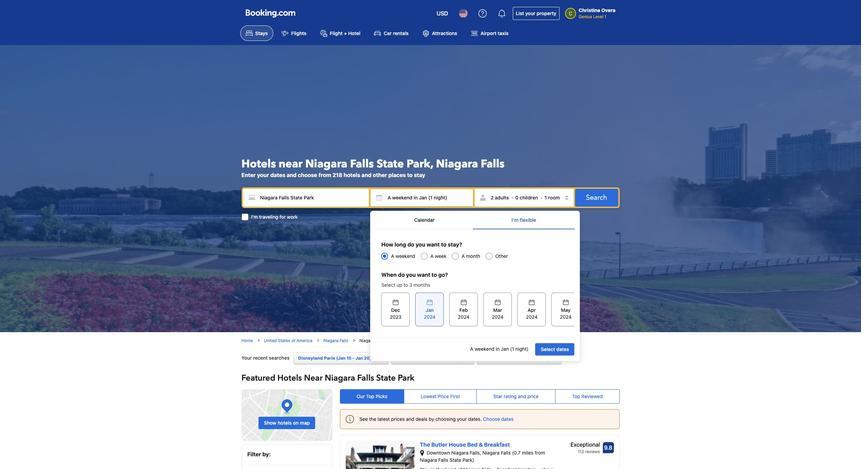 Task type: locate. For each thing, give the bounding box(es) containing it.
0 horizontal spatial 2
[[491, 195, 494, 200]]

car rentals
[[384, 30, 409, 36]]

2 horizontal spatial dates
[[557, 346, 569, 352]]

your left 'dates.'
[[457, 416, 467, 422]]

select for select up to 3 months
[[382, 282, 395, 288]]

0 horizontal spatial from
[[319, 172, 331, 178]]

show
[[264, 420, 277, 426]]

0 horizontal spatial ·
[[512, 195, 513, 200]]

airport taxis link
[[466, 25, 514, 41]]

jan down months in the bottom left of the page
[[426, 307, 434, 313]]

status
[[340, 409, 620, 429]]

you right long
[[416, 241, 425, 248]]

dates right choose
[[502, 416, 514, 422]]

home
[[242, 338, 253, 343]]

other
[[373, 172, 387, 178]]

1 horizontal spatial (1
[[510, 346, 514, 352]]

0 horizontal spatial (1
[[429, 195, 433, 200]]

select for select dates
[[541, 346, 555, 352]]

your
[[242, 355, 252, 361]]

park
[[397, 338, 406, 343], [398, 372, 415, 384]]

to left stay?
[[441, 241, 447, 248]]

car rentals link
[[369, 25, 414, 41]]

select inside select dates button
[[541, 346, 555, 352]]

a
[[388, 195, 391, 200], [391, 253, 394, 259], [431, 253, 434, 259], [462, 253, 465, 259], [470, 346, 474, 352]]

1 vertical spatial 2
[[525, 356, 527, 361]]

a week
[[431, 253, 447, 259]]

0 horizontal spatial -
[[353, 356, 355, 361]]

hotel
[[348, 30, 361, 36]]

0 vertical spatial select
[[382, 282, 395, 288]]

your recent searches
[[242, 355, 290, 361]]

falls,
[[470, 450, 481, 456]]

0 vertical spatial do
[[408, 241, 414, 248]]

top left the reviewed
[[572, 393, 580, 399]]

1 horizontal spatial hotels
[[344, 172, 360, 178]]

i'm left flexible
[[512, 217, 519, 223]]

the butler house bed & breakfast
[[420, 442, 510, 448]]

choose
[[483, 416, 500, 422]]

(jan inside disneyland paris (jan 15 - jan 20)
[[336, 356, 346, 361]]

flight
[[330, 30, 343, 36]]

do right long
[[408, 241, 414, 248]]

level
[[594, 14, 604, 19]]

(jan right the "vegas, nv"
[[514, 356, 524, 361]]

· right children
[[541, 195, 542, 200]]

1 horizontal spatial -
[[528, 356, 530, 361]]

1 vertical spatial hotels
[[278, 420, 292, 426]]

0 horizontal spatial hotels
[[242, 156, 276, 172]]

1 vertical spatial from
[[535, 450, 545, 456]]

to inside hotels near niagara falls state park, niagara falls enter your dates and choose from 218 hotels and other places to stay
[[407, 172, 413, 178]]

1 horizontal spatial 2
[[525, 356, 527, 361]]

2 vertical spatial dates
[[502, 416, 514, 422]]

2 horizontal spatial your
[[526, 10, 536, 16]]

0 vertical spatial from
[[319, 172, 331, 178]]

featured
[[242, 372, 275, 384]]

in up the "vegas, nv"
[[496, 346, 500, 352]]

- right 15
[[353, 356, 355, 361]]

1 - from the left
[[353, 356, 355, 361]]

2024 for apr
[[526, 314, 538, 320]]

adults
[[495, 195, 509, 200]]

choosing
[[436, 416, 456, 422]]

rating
[[504, 393, 517, 399]]

0 horizontal spatial i'm
[[251, 214, 258, 220]]

1 vertical spatial dates
[[557, 346, 569, 352]]

- inside disneyland paris (jan 15 - jan 20)
[[353, 356, 355, 361]]

a month
[[462, 253, 480, 259]]

from inside hotels near niagara falls state park, niagara falls enter your dates and choose from 218 hotels and other places to stay
[[319, 172, 331, 178]]

choose dates button
[[483, 416, 514, 423]]

2024 down may
[[560, 314, 572, 320]]

disneyland
[[298, 355, 323, 361]]

1 horizontal spatial 1
[[605, 14, 607, 19]]

mar
[[494, 307, 502, 313]]

1 vertical spatial you
[[406, 272, 416, 278]]

dates inside hotels near niagara falls state park, niagara falls enter your dates and choose from 218 hotels and other places to stay
[[270, 172, 285, 178]]

rentals
[[393, 30, 409, 36]]

1 vertical spatial hotels
[[278, 372, 302, 384]]

5 2024 from the left
[[560, 314, 572, 320]]

car
[[384, 30, 392, 36]]

butler
[[431, 442, 448, 448]]

weekend right svg image at the top left
[[392, 195, 413, 200]]

long
[[395, 241, 406, 248]]

lowest
[[421, 393, 437, 399]]

hotels right 218
[[344, 172, 360, 178]]

0 horizontal spatial dates
[[270, 172, 285, 178]]

2024 for feb
[[458, 314, 470, 320]]

see the latest prices and deals by choosing your dates. choose dates
[[360, 416, 514, 422]]

4 2024 from the left
[[526, 314, 538, 320]]

0 vertical spatial in
[[414, 195, 418, 200]]

0 vertical spatial hotels
[[242, 156, 276, 172]]

1 vertical spatial 1
[[545, 195, 547, 200]]

0 vertical spatial 1
[[605, 14, 607, 19]]

flexible
[[520, 217, 536, 223]]

1 vertical spatial select
[[541, 346, 555, 352]]

0 vertical spatial night)
[[434, 195, 447, 200]]

jan 2024
[[424, 307, 436, 320]]

1 horizontal spatial night)
[[516, 346, 529, 352]]

i'm flexible
[[512, 217, 536, 223]]

-
[[353, 356, 355, 361], [528, 356, 530, 361]]

want up months in the bottom left of the page
[[417, 272, 430, 278]]

our
[[357, 393, 365, 399]]

2 (jan from the left
[[514, 356, 524, 361]]

1 down the overa on the right
[[605, 14, 607, 19]]

from
[[319, 172, 331, 178], [535, 450, 545, 456]]

hotels
[[344, 172, 360, 178], [278, 420, 292, 426]]

flights link
[[276, 25, 312, 41]]

1 horizontal spatial select
[[541, 346, 555, 352]]

do up up
[[398, 272, 405, 278]]

tab list containing calendar
[[376, 211, 575, 229]]

(jan
[[336, 356, 346, 361], [514, 356, 524, 361]]

2 adults · 0 children · 1 room
[[491, 195, 560, 200]]

tab list
[[376, 211, 575, 229]]

(jan left 15
[[336, 356, 346, 361]]

0 vertical spatial hotels
[[344, 172, 360, 178]]

2 - from the left
[[528, 356, 530, 361]]

i'm left traveling
[[251, 214, 258, 220]]

a weekend in jan (1 night) up the "vegas, nv"
[[470, 346, 529, 352]]

to
[[407, 172, 413, 178], [441, 241, 447, 248], [432, 272, 437, 278], [404, 282, 408, 288]]

a weekend in jan (1 night)
[[388, 195, 447, 200], [470, 346, 529, 352]]

hotels up enter
[[242, 156, 276, 172]]

1 horizontal spatial ·
[[541, 195, 542, 200]]

0 horizontal spatial do
[[398, 272, 405, 278]]

0 horizontal spatial top
[[366, 393, 374, 399]]

recent
[[253, 355, 268, 361]]

weekend down long
[[396, 253, 415, 259]]

1 vertical spatial do
[[398, 272, 405, 278]]

1 top from the left
[[366, 393, 374, 399]]

0 vertical spatial 2
[[491, 195, 494, 200]]

disneyland paris (jan 15 - jan 20)
[[298, 355, 371, 361]]

0 horizontal spatial in
[[414, 195, 418, 200]]

dates
[[270, 172, 285, 178], [557, 346, 569, 352], [502, 416, 514, 422]]

a weekend in jan (1 night) down stay
[[388, 195, 447, 200]]

2 left 5)
[[525, 356, 527, 361]]

0 horizontal spatial your
[[257, 172, 269, 178]]

1 horizontal spatial hotels
[[278, 372, 302, 384]]

1 vertical spatial want
[[417, 272, 430, 278]]

- left 5)
[[528, 356, 530, 361]]

top right our
[[366, 393, 374, 399]]

from right miles
[[535, 450, 545, 456]]

by
[[429, 416, 434, 422]]

hotels inside button
[[278, 420, 292, 426]]

and left deals
[[406, 416, 414, 422]]

i'm
[[251, 214, 258, 220], [512, 217, 519, 223]]

0 horizontal spatial select
[[382, 282, 395, 288]]

2 left adults
[[491, 195, 494, 200]]

your right list
[[526, 10, 536, 16]]

tab list inside search box
[[376, 211, 575, 229]]

night) up calendar button
[[434, 195, 447, 200]]

0 vertical spatial dates
[[270, 172, 285, 178]]

0 vertical spatial you
[[416, 241, 425, 248]]

· left the 0 on the top of the page
[[512, 195, 513, 200]]

i'm flexible button
[[473, 211, 575, 229]]

1 horizontal spatial top
[[572, 393, 580, 399]]

·
[[512, 195, 513, 200], [541, 195, 542, 200]]

1 horizontal spatial do
[[408, 241, 414, 248]]

1 vertical spatial in
[[496, 346, 500, 352]]

you up 3 in the bottom left of the page
[[406, 272, 416, 278]]

0 vertical spatial want
[[427, 241, 440, 248]]

weekend up las
[[475, 346, 495, 352]]

your right enter
[[257, 172, 269, 178]]

(jan inside "las vegas, nv (jan 2 - jan 5)"
[[514, 356, 524, 361]]

1 inside "christina overa genius level 1"
[[605, 14, 607, 19]]

1 vertical spatial park
[[398, 372, 415, 384]]

1 horizontal spatial dates
[[502, 416, 514, 422]]

3 2024 from the left
[[492, 314, 504, 320]]

2024 down feb
[[458, 314, 470, 320]]

0 vertical spatial weekend
[[392, 195, 413, 200]]

1 vertical spatial your
[[257, 172, 269, 178]]

0 horizontal spatial (jan
[[336, 356, 346, 361]]

hotels left on
[[278, 420, 292, 426]]

dates down near
[[270, 172, 285, 178]]

to left stay
[[407, 172, 413, 178]]

2024 down apr in the bottom of the page
[[526, 314, 538, 320]]

and left other
[[362, 172, 372, 178]]

near
[[304, 372, 323, 384]]

downtown niagara falls, niagara falls (0.7 miles from niagara falls state park)
[[420, 450, 545, 463]]

calendar
[[414, 217, 435, 223]]

in down stay
[[414, 195, 418, 200]]

1 (jan from the left
[[336, 356, 346, 361]]

&
[[479, 442, 483, 448]]

1 horizontal spatial a weekend in jan (1 night)
[[470, 346, 529, 352]]

1 horizontal spatial (jan
[[514, 356, 524, 361]]

hotels down searches
[[278, 372, 302, 384]]

2024 down mar
[[492, 314, 504, 320]]

park)
[[463, 457, 474, 463]]

dates up the las vegas,&nbsp;nv
 - remove this item from your recent searches image
[[557, 346, 569, 352]]

1 2024 from the left
[[424, 314, 436, 320]]

apr 2024
[[526, 307, 538, 320]]

0 horizontal spatial hotels
[[278, 420, 292, 426]]

Type your destination search field
[[243, 189, 369, 207]]

the butler house bed & breakfast, hotel near niagara falls state park, niagara falls image
[[346, 441, 415, 469]]

0 horizontal spatial 1
[[545, 195, 547, 200]]

the
[[369, 416, 376, 422]]

dec 2023
[[390, 307, 402, 320]]

None search field
[[242, 187, 620, 361]]

5)
[[540, 356, 545, 361]]

1 horizontal spatial your
[[457, 416, 467, 422]]

1 horizontal spatial from
[[535, 450, 545, 456]]

downtown
[[427, 450, 450, 456]]

i'm inside button
[[512, 217, 519, 223]]

select down when
[[382, 282, 395, 288]]

(1 up calendar button
[[429, 195, 433, 200]]

your inside hotels near niagara falls state park, niagara falls enter your dates and choose from 218 hotels and other places to stay
[[257, 172, 269, 178]]

dates.
[[468, 416, 482, 422]]

(1 up "las vegas, nv (jan 2 - jan 5)"
[[510, 346, 514, 352]]

hotels
[[242, 156, 276, 172], [278, 372, 302, 384]]

how
[[382, 241, 393, 248]]

jan left 20)
[[356, 356, 363, 361]]

2 vertical spatial weekend
[[475, 346, 495, 352]]

2024 for mar
[[492, 314, 504, 320]]

jan inside jan 2024
[[426, 307, 434, 313]]

0 horizontal spatial night)
[[434, 195, 447, 200]]

jan left 5)
[[531, 356, 539, 361]]

from left 218
[[319, 172, 331, 178]]

state up places
[[377, 156, 404, 172]]

1 horizontal spatial i'm
[[512, 217, 519, 223]]

from inside the downtown niagara falls, niagara falls (0.7 miles from niagara falls state park)
[[535, 450, 545, 456]]

2
[[491, 195, 494, 200], [525, 356, 527, 361]]

2 2024 from the left
[[458, 314, 470, 320]]

1 left the room
[[545, 195, 547, 200]]

state left park) in the bottom right of the page
[[450, 457, 461, 463]]

0 vertical spatial a weekend in jan (1 night)
[[388, 195, 447, 200]]

2024 down months in the bottom left of the page
[[424, 314, 436, 320]]

and down near
[[287, 172, 297, 178]]

2 vertical spatial your
[[457, 416, 467, 422]]

property
[[537, 10, 557, 16]]

i'm for i'm traveling for work
[[251, 214, 258, 220]]

do
[[408, 241, 414, 248], [398, 272, 405, 278]]

filter by:
[[247, 451, 271, 457]]

attractions link
[[417, 25, 463, 41]]

0 vertical spatial your
[[526, 10, 536, 16]]

15
[[347, 356, 352, 361]]

want up a week
[[427, 241, 440, 248]]

+
[[344, 30, 347, 36]]

stays link
[[240, 25, 273, 41]]

jan inside "las vegas, nv (jan 2 - jan 5)"
[[531, 356, 539, 361]]

month
[[466, 253, 480, 259]]

night) up "las vegas, nv (jan 2 - jan 5)"
[[516, 346, 529, 352]]

select up 5)
[[541, 346, 555, 352]]

niagara
[[305, 156, 347, 172], [436, 156, 478, 172], [324, 338, 339, 343], [359, 338, 374, 343], [325, 372, 355, 384], [452, 450, 469, 456], [483, 450, 500, 456], [420, 457, 437, 463]]

- inside "las vegas, nv (jan 2 - jan 5)"
[[528, 356, 530, 361]]



Task type: vqa. For each thing, say whether or not it's contained in the screenshot.
INSPIRED
no



Task type: describe. For each thing, give the bounding box(es) containing it.
i'm traveling for work
[[251, 214, 298, 220]]

las vegas,&nbsp;nv
 - remove this item from your recent searches image
[[553, 356, 558, 361]]

taxis
[[498, 30, 509, 36]]

2 top from the left
[[572, 393, 580, 399]]

how long do you want to stay?
[[382, 241, 462, 248]]

dates inside button
[[557, 346, 569, 352]]

search button
[[575, 189, 618, 207]]

united states of america link
[[264, 338, 313, 344]]

airport
[[481, 30, 497, 36]]

state down 2023
[[386, 338, 396, 343]]

3
[[409, 282, 412, 288]]

state inside the downtown niagara falls, niagara falls (0.7 miles from niagara falls state park)
[[450, 457, 461, 463]]

jan up calendar button
[[419, 195, 427, 200]]

2 inside search box
[[491, 195, 494, 200]]

booking.com online hotel reservations image
[[246, 9, 295, 18]]

map
[[300, 420, 310, 426]]

flights
[[291, 30, 307, 36]]

list your property link
[[513, 7, 560, 20]]

1 horizontal spatial in
[[496, 346, 500, 352]]

svg image
[[376, 194, 383, 201]]

usd
[[437, 10, 448, 17]]

1 vertical spatial (1
[[510, 346, 514, 352]]

1 vertical spatial night)
[[516, 346, 529, 352]]

other
[[496, 253, 508, 259]]

state up picks
[[376, 372, 396, 384]]

top reviewed
[[572, 393, 603, 399]]

jan up the "vegas, nv"
[[501, 346, 509, 352]]

united
[[264, 338, 277, 343]]

when
[[382, 272, 397, 278]]

may
[[561, 307, 571, 313]]

i'm for i'm flexible
[[512, 217, 519, 223]]

choose
[[298, 172, 317, 178]]

feb
[[460, 307, 468, 313]]

show hotels on map button
[[259, 417, 315, 429]]

near
[[279, 156, 303, 172]]

week
[[435, 253, 447, 259]]

(0.7
[[512, 450, 521, 456]]

20)
[[364, 356, 371, 361]]

children
[[520, 195, 538, 200]]

to left go?
[[432, 272, 437, 278]]

of
[[292, 338, 296, 343]]

1 inside search box
[[545, 195, 547, 200]]

prices
[[391, 416, 405, 422]]

flight + hotel
[[330, 30, 361, 36]]

jan inside disneyland paris (jan 15 - jan 20)
[[356, 356, 363, 361]]

exceptional
[[571, 442, 600, 448]]

to left 3 in the bottom left of the page
[[404, 282, 408, 288]]

first
[[450, 393, 460, 399]]

months
[[414, 282, 430, 288]]

2 · from the left
[[541, 195, 542, 200]]

room
[[548, 195, 560, 200]]

breakfast
[[484, 442, 510, 448]]

1 vertical spatial weekend
[[396, 253, 415, 259]]

search
[[586, 193, 607, 202]]

filter
[[247, 451, 261, 457]]

9.8
[[604, 445, 613, 451]]

feb 2024
[[458, 307, 470, 320]]

select dates button
[[535, 343, 575, 356]]

for
[[280, 214, 286, 220]]

traveling
[[259, 214, 278, 220]]

united states of america
[[264, 338, 313, 343]]

scored 9.8 element
[[603, 442, 614, 453]]

usd button
[[433, 5, 452, 22]]

hotels inside hotels near niagara falls state park, niagara falls enter your dates and choose from 218 hotels and other places to stay
[[242, 156, 276, 172]]

christina
[[579, 7, 601, 13]]

paris
[[324, 355, 335, 361]]

calendar button
[[376, 211, 473, 229]]

2 inside "las vegas, nv (jan 2 - jan 5)"
[[525, 356, 527, 361]]

featured hotels near niagara falls state park
[[242, 372, 415, 384]]

0
[[516, 195, 519, 200]]

and left price
[[518, 393, 526, 399]]

by:
[[263, 451, 271, 457]]

on
[[293, 420, 299, 426]]

select up to 3 months
[[382, 282, 430, 288]]

status containing see the latest prices and deals by choosing your dates.
[[340, 409, 620, 429]]

places
[[389, 172, 406, 178]]

niagara falls state park link
[[359, 338, 406, 343]]

dec
[[391, 307, 400, 313]]

stay
[[414, 172, 425, 178]]

house
[[449, 442, 466, 448]]

- for las vegas, nv
[[528, 356, 530, 361]]

2024 for jan
[[424, 314, 436, 320]]

vegas, nv
[[490, 355, 513, 361]]

0 vertical spatial (1
[[429, 195, 433, 200]]

1 vertical spatial a weekend in jan (1 night)
[[470, 346, 529, 352]]

(jan for disneyland paris
[[336, 356, 346, 361]]

hotels near niagara falls state park, niagara falls enter your dates and choose from 218 hotels and other places to stay
[[242, 156, 505, 178]]

hotels inside hotels near niagara falls state park, niagara falls enter your dates and choose from 218 hotels and other places to stay
[[344, 172, 360, 178]]

star rating and price
[[494, 393, 539, 399]]

0 horizontal spatial a weekend in jan (1 night)
[[388, 195, 447, 200]]

las
[[482, 355, 489, 361]]

deals
[[416, 416, 428, 422]]

when do you want to go?
[[382, 272, 448, 278]]

none search field containing search
[[242, 187, 620, 361]]

reviewed
[[582, 393, 603, 399]]

list
[[516, 10, 524, 16]]

states
[[278, 338, 290, 343]]

state inside hotels near niagara falls state park, niagara falls enter your dates and choose from 218 hotels and other places to stay
[[377, 156, 404, 172]]

bed
[[467, 442, 478, 448]]

park,
[[407, 156, 433, 172]]

2024 for may
[[560, 314, 572, 320]]

show hotels on map link
[[242, 389, 332, 441]]

price
[[438, 393, 449, 399]]

(jan for las vegas, nv
[[514, 356, 524, 361]]

enter
[[242, 172, 256, 178]]

go?
[[438, 272, 448, 278]]

show hotels on map
[[264, 420, 310, 426]]

stays
[[255, 30, 268, 36]]

lowest price first
[[421, 393, 460, 399]]

see
[[360, 416, 368, 422]]

flight + hotel link
[[315, 25, 366, 41]]

0 vertical spatial park
[[397, 338, 406, 343]]

1 · from the left
[[512, 195, 513, 200]]

- for disneyland paris
[[353, 356, 355, 361]]

exceptional 112 reviews
[[571, 442, 600, 454]]

home link
[[242, 338, 253, 344]]



